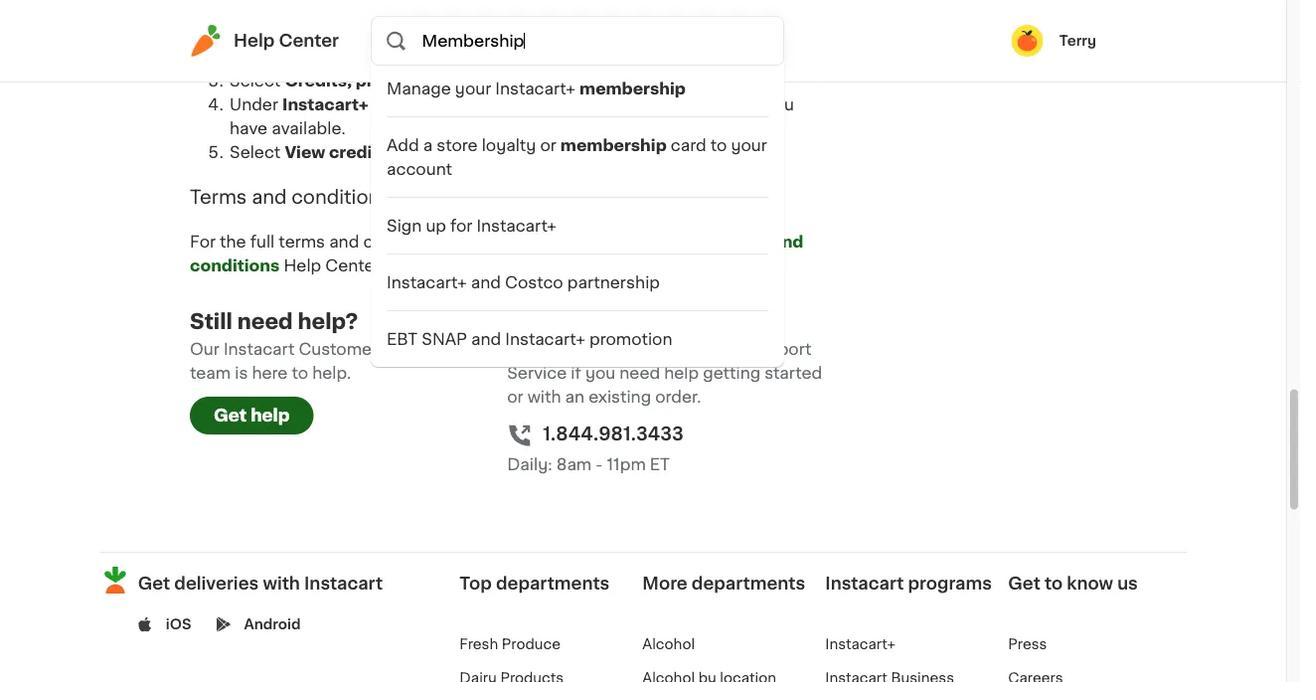 Task type: locate. For each thing, give the bounding box(es) containing it.
0 horizontal spatial get
[[138, 576, 170, 593]]

credit right view
[[329, 145, 379, 161]]

0 vertical spatial in
[[264, 26, 278, 42]]

departments
[[496, 576, 610, 593], [692, 576, 806, 593]]

conditions inside instacart+ promotional terms and conditions
[[190, 258, 280, 274]]

with down service
[[528, 389, 561, 405]]

under
[[230, 98, 278, 113]]

our inside are you a senior? contact our dedicated senior support service if you need help getting started or with an existing order.
[[576, 342, 602, 358]]

help up order.
[[664, 366, 699, 381]]

0 horizontal spatial our
[[493, 234, 519, 250]]

cards
[[497, 74, 545, 90]]

1 horizontal spatial need
[[620, 366, 660, 381]]

0 horizontal spatial card
[[441, 98, 479, 113]]

produce
[[502, 638, 561, 652]]

see left how at the top of the page
[[594, 98, 623, 113]]

much
[[664, 98, 710, 113]]

fresh produce
[[460, 638, 561, 652]]

get up press link
[[1009, 576, 1041, 593]]

1 horizontal spatial conditions
[[292, 188, 391, 207]]

ios link
[[166, 615, 191, 635]]

2 vertical spatial select
[[230, 145, 281, 161]]

your up 3
[[303, 26, 339, 42]]

membership up how at the top of the page
[[580, 81, 686, 96]]

instacart+
[[496, 81, 576, 96], [282, 98, 369, 113], [477, 218, 557, 234], [523, 234, 609, 250], [387, 274, 467, 290], [505, 331, 586, 347], [826, 638, 896, 652]]

gift down manage
[[408, 98, 437, 113]]

instacart+ inside instacart+ promotional terms and conditions
[[523, 234, 609, 250]]

with up android link
[[263, 576, 300, 593]]

0 horizontal spatial with
[[263, 576, 300, 593]]

0 horizontal spatial help
[[234, 32, 275, 49]]

1 horizontal spatial with
[[528, 389, 561, 405]]

membership
[[580, 81, 686, 96], [561, 137, 667, 153]]

see
[[594, 98, 623, 113], [467, 145, 496, 161]]

or inside are you a senior? contact our dedicated senior support service if you need help getting started or with an existing order.
[[507, 389, 524, 405]]

get down is
[[214, 408, 247, 425]]

in
[[264, 26, 278, 42], [454, 50, 468, 66]]

team
[[190, 366, 231, 381]]

1 vertical spatial conditions
[[190, 258, 280, 274]]

support
[[747, 342, 812, 358]]

get for get deliveries with instacart
[[138, 576, 170, 593]]

your up credits
[[455, 81, 491, 96]]

user avatar image
[[1012, 25, 1044, 57]]

you down instacart+ and costco partnership link
[[550, 311, 592, 332]]

select down log
[[230, 50, 281, 66]]

select view credit history to see credit balance adjustments.
[[230, 145, 723, 161]]

our up the if
[[576, 342, 602, 358]]

card
[[441, 98, 479, 113], [671, 137, 707, 153]]

alcohol link
[[643, 638, 695, 652]]

1.844.981.3433 link
[[543, 422, 684, 449]]

0 vertical spatial with
[[528, 389, 561, 405]]

0 vertical spatial see
[[594, 98, 623, 113]]

1 horizontal spatial terms
[[719, 234, 769, 250]]

to inside still need help? our instacart customer experience team is here to help.
[[292, 366, 308, 381]]

departments right 'more'
[[692, 576, 806, 593]]

a right add
[[423, 137, 433, 153]]

0 horizontal spatial your
[[303, 26, 339, 42]]

1 horizontal spatial your
[[455, 81, 491, 96]]

0 vertical spatial a
[[423, 137, 433, 153]]

getting
[[703, 366, 761, 381]]

the down the account.
[[472, 50, 498, 66]]

0 horizontal spatial conditions
[[190, 258, 280, 274]]

0 vertical spatial help
[[664, 366, 699, 381]]

instacart+ up instacart+ and costco partnership link
[[523, 234, 609, 250]]

help center link
[[190, 25, 339, 57]]

service
[[507, 366, 567, 381]]

terms right promotional
[[719, 234, 769, 250]]

or right loyalty
[[540, 137, 557, 153]]

card inside "card to your account"
[[671, 137, 707, 153]]

left-
[[553, 50, 587, 66]]

or down service
[[507, 389, 524, 405]]

3 select from the top
[[230, 145, 281, 161]]

you'll see how much credit you have available.
[[230, 98, 795, 137]]

center
[[279, 32, 339, 49], [325, 258, 380, 274]]

2 horizontal spatial the
[[472, 50, 498, 66]]

0 horizontal spatial see
[[467, 145, 496, 161]]

0 horizontal spatial a
[[423, 137, 433, 153]]

search list box
[[387, 77, 769, 351]]

our right visit
[[493, 234, 519, 250]]

see down you'll see how much credit you have available.
[[467, 145, 496, 161]]

the left full in the top left of the page
[[220, 234, 246, 250]]

credit right the much
[[714, 98, 760, 113]]

or
[[540, 137, 557, 153], [507, 389, 524, 405]]

1 horizontal spatial our
[[576, 342, 602, 358]]

a down "partnership"
[[597, 311, 610, 332]]

card up store
[[441, 98, 479, 113]]

1 select from the top
[[230, 50, 281, 66]]

1 horizontal spatial in
[[454, 50, 468, 66]]

2 horizontal spatial get
[[1009, 576, 1041, 593]]

0 vertical spatial your
[[303, 26, 339, 42]]

help center
[[234, 32, 339, 49]]

get
[[214, 408, 247, 425], [138, 576, 170, 593], [1009, 576, 1041, 593]]

the down help center
[[285, 50, 311, 66]]

help inside are you a senior? contact our dedicated senior support service if you need help getting started or with an existing order.
[[664, 366, 699, 381]]

1 vertical spatial see
[[467, 145, 496, 161]]

card down the much
[[671, 137, 707, 153]]

instacart+ promotional terms and conditions
[[190, 234, 804, 274]]

senior
[[692, 342, 743, 358]]

have
[[230, 121, 268, 137]]

help for help center
[[234, 32, 275, 49]]

0 vertical spatial membership
[[580, 81, 686, 96]]

our
[[190, 342, 220, 358]]

get to know us
[[1009, 576, 1139, 593]]

sign up for instacart+
[[387, 218, 557, 234]]

conditions down full in the top left of the page
[[190, 258, 280, 274]]

0 horizontal spatial need
[[237, 311, 293, 332]]

need down dedicated
[[620, 366, 660, 381]]

1 vertical spatial select
[[230, 74, 281, 90]]

2 horizontal spatial your
[[731, 137, 768, 153]]

1 vertical spatial card
[[671, 137, 707, 153]]

your inside "card to your account"
[[731, 137, 768, 153]]

get inside get help button
[[214, 408, 247, 425]]

1 horizontal spatial departments
[[692, 576, 806, 593]]

terms right full in the top left of the page
[[279, 234, 325, 250]]

1 horizontal spatial a
[[597, 311, 610, 332]]

center up 3
[[279, 32, 339, 49]]

center down "for the full terms and conditions, visit our"
[[325, 258, 380, 274]]

credit
[[714, 98, 760, 113], [329, 145, 379, 161], [500, 145, 547, 161]]

top
[[460, 576, 492, 593]]

your inside log in to your instacart account. select the 3 horizontal lines in the upper left-hand corner. select credits, promos, and gift cards .
[[303, 26, 339, 42]]

1 horizontal spatial help
[[284, 258, 321, 274]]

1 vertical spatial our
[[576, 342, 602, 358]]

credit down you'll see how much credit you have available.
[[500, 145, 547, 161]]

terms
[[279, 234, 325, 250], [719, 234, 769, 250]]

1 horizontal spatial see
[[594, 98, 623, 113]]

1 horizontal spatial or
[[540, 137, 557, 153]]

instacart+ down instacart programs
[[826, 638, 896, 652]]

customer
[[299, 342, 378, 358]]

you
[[764, 98, 795, 113], [550, 311, 592, 332], [586, 366, 616, 381]]

instacart+ down article.
[[387, 274, 467, 290]]

0 vertical spatial card
[[441, 98, 479, 113]]

0 horizontal spatial terms
[[279, 234, 325, 250]]

sign up for instacart+ link
[[387, 214, 769, 238]]

1 vertical spatial in
[[454, 50, 468, 66]]

1 vertical spatial need
[[620, 366, 660, 381]]

help down "for the full terms and conditions, visit our"
[[284, 258, 321, 274]]

2 horizontal spatial credit
[[714, 98, 760, 113]]

1 horizontal spatial credit
[[500, 145, 547, 161]]

1 vertical spatial your
[[455, 81, 491, 96]]

1 vertical spatial a
[[597, 311, 610, 332]]

adjustments.
[[619, 145, 723, 161]]

0 horizontal spatial or
[[507, 389, 524, 405]]

instacart+ down the credits,
[[282, 98, 369, 113]]

instacart+ and costco partnership
[[387, 274, 660, 290]]

dedicated
[[607, 342, 688, 358]]

in down the account.
[[454, 50, 468, 66]]

instacart inside log in to your instacart account. select the 3 horizontal lines in the upper left-hand corner. select credits, promos, and gift cards .
[[343, 26, 414, 42]]

terry
[[1060, 34, 1097, 48]]

1 horizontal spatial card
[[671, 137, 707, 153]]

us
[[1118, 576, 1139, 593]]

costco
[[505, 274, 564, 290]]

0 horizontal spatial in
[[264, 26, 278, 42]]

promos,
[[356, 74, 425, 90]]

membership down how at the top of the page
[[561, 137, 667, 153]]

help right instacart image
[[234, 32, 275, 49]]

and inside instacart+ promotional terms and conditions
[[772, 234, 804, 250]]

departments up produce
[[496, 576, 610, 593]]

1 vertical spatial or
[[507, 389, 524, 405]]

0 horizontal spatial help
[[251, 408, 290, 425]]

1 vertical spatial help
[[284, 258, 321, 274]]

select down have in the left of the page
[[230, 145, 281, 161]]

0 horizontal spatial departments
[[496, 576, 610, 593]]

the
[[285, 50, 311, 66], [472, 50, 498, 66], [220, 234, 246, 250]]

instacart
[[343, 26, 414, 42], [224, 342, 295, 358], [304, 576, 383, 593], [826, 576, 904, 593]]

log
[[230, 26, 260, 42]]

1 horizontal spatial gift
[[464, 74, 494, 90]]

promotion
[[590, 331, 673, 347]]

0 vertical spatial select
[[230, 50, 281, 66]]

android link
[[244, 615, 301, 635]]

to inside "card to your account"
[[711, 137, 727, 153]]

in right log
[[264, 26, 278, 42]]

0 vertical spatial you
[[764, 98, 795, 113]]

1 horizontal spatial get
[[214, 408, 247, 425]]

select up under
[[230, 74, 281, 90]]

need up the here
[[237, 311, 293, 332]]

get help button
[[190, 397, 314, 435]]

your right adjustments.
[[731, 137, 768, 153]]

help down the here
[[251, 408, 290, 425]]

snap
[[422, 331, 467, 347]]

gift up credits
[[464, 74, 494, 90]]

2 terms from the left
[[719, 234, 769, 250]]

1 vertical spatial help
[[251, 408, 290, 425]]

2 departments from the left
[[692, 576, 806, 593]]

instacart inside still need help? our instacart customer experience team is here to help.
[[224, 342, 295, 358]]

get right instacart shopper app logo
[[138, 576, 170, 593]]

1 vertical spatial gift
[[408, 98, 437, 113]]

you right the if
[[586, 366, 616, 381]]

get for get to know us
[[1009, 576, 1041, 593]]

0 vertical spatial need
[[237, 311, 293, 332]]

0 vertical spatial center
[[279, 32, 339, 49]]

are
[[507, 311, 545, 332]]

with
[[528, 389, 561, 405], [263, 576, 300, 593]]

to
[[282, 26, 299, 42], [711, 137, 727, 153], [447, 145, 463, 161], [292, 366, 308, 381], [1045, 576, 1063, 593]]

2 vertical spatial your
[[731, 137, 768, 153]]

1 horizontal spatial help
[[664, 366, 699, 381]]

upper
[[502, 50, 549, 66]]

terms and conditions
[[190, 188, 391, 207]]

0 horizontal spatial gift
[[408, 98, 437, 113]]

1 departments from the left
[[496, 576, 610, 593]]

view
[[285, 145, 325, 161]]

article.
[[385, 258, 439, 274]]

conditions
[[292, 188, 391, 207], [190, 258, 280, 274]]

0 vertical spatial help
[[234, 32, 275, 49]]

hand
[[587, 50, 627, 66]]

conditions up "for the full terms and conditions, visit our"
[[292, 188, 391, 207]]

0 vertical spatial gift
[[464, 74, 494, 90]]

a inside list box
[[423, 137, 433, 153]]

0 vertical spatial or
[[540, 137, 557, 153]]

order.
[[656, 389, 701, 405]]

credits,
[[285, 74, 352, 90]]

1 vertical spatial with
[[263, 576, 300, 593]]

need
[[237, 311, 293, 332], [620, 366, 660, 381]]

our
[[493, 234, 519, 250], [576, 342, 602, 358]]

you right the much
[[764, 98, 795, 113]]

and inside log in to your instacart account. select the 3 horizontal lines in the upper left-hand corner. select credits, promos, and gift cards .
[[429, 74, 460, 90]]

gift inside log in to your instacart account. select the 3 horizontal lines in the upper left-hand corner. select credits, promos, and gift cards .
[[464, 74, 494, 90]]

1 vertical spatial center
[[325, 258, 380, 274]]

help
[[234, 32, 275, 49], [284, 258, 321, 274]]



Task type: vqa. For each thing, say whether or not it's contained in the screenshot.


Task type: describe. For each thing, give the bounding box(es) containing it.
instacart+ up service
[[505, 331, 586, 347]]

ebt snap and instacart+ promotion link
[[387, 327, 769, 351]]

senior?
[[615, 311, 699, 332]]

departments for top departments
[[496, 576, 610, 593]]

2 select from the top
[[230, 74, 281, 90]]

deliveries
[[174, 576, 259, 593]]

get help
[[214, 408, 290, 425]]

1.844.981.3433
[[543, 426, 684, 444]]

instacart shopper app logo image
[[99, 564, 132, 597]]

you'll
[[546, 98, 590, 113]]

store
[[437, 137, 478, 153]]

help center article.
[[280, 258, 439, 274]]

center for help center article.
[[325, 258, 380, 274]]

more
[[643, 576, 688, 593]]

or inside the search list box
[[540, 137, 557, 153]]

ios
[[166, 618, 191, 632]]

instacart image
[[190, 25, 222, 57]]

an
[[565, 389, 585, 405]]

help for help center article.
[[284, 258, 321, 274]]

for the full terms and conditions, visit our
[[190, 234, 523, 250]]

card to your account
[[387, 137, 768, 177]]

8am
[[557, 457, 592, 473]]

add
[[387, 137, 419, 153]]

instacart+ link
[[826, 638, 896, 652]]

0 horizontal spatial the
[[220, 234, 246, 250]]

is
[[235, 366, 248, 381]]

credits
[[483, 98, 542, 113]]

under instacart+ and gift card credits
[[230, 98, 542, 113]]

lines
[[412, 50, 450, 66]]

balance
[[551, 145, 615, 161]]

for
[[190, 234, 216, 250]]

11pm
[[607, 457, 646, 473]]

instacart+ promotional terms and conditions link
[[190, 234, 804, 274]]

started
[[765, 366, 823, 381]]

daily:
[[507, 457, 553, 473]]

see inside you'll see how much credit you have available.
[[594, 98, 623, 113]]

get for get help
[[214, 408, 247, 425]]

center for help center
[[279, 32, 339, 49]]

1 terms from the left
[[279, 234, 325, 250]]

know
[[1067, 576, 1114, 593]]

instacart+ up instacart+ promotional terms and conditions link on the top of the page
[[477, 218, 557, 234]]

account
[[387, 161, 453, 177]]

et
[[650, 457, 670, 473]]

still need help? our instacart customer experience team is here to help.
[[190, 311, 472, 381]]

for
[[451, 218, 473, 234]]

need inside are you a senior? contact our dedicated senior support service if you need help getting started or with an existing order.
[[620, 366, 660, 381]]

1 vertical spatial membership
[[561, 137, 667, 153]]

here
[[252, 366, 288, 381]]

0 horizontal spatial credit
[[329, 145, 379, 161]]

still
[[190, 311, 233, 332]]

help?
[[298, 311, 358, 332]]

3
[[315, 50, 326, 66]]

full
[[250, 234, 275, 250]]

loyalty
[[482, 137, 536, 153]]

.
[[545, 74, 549, 90]]

corner.
[[631, 50, 687, 66]]

you inside you'll see how much credit you have available.
[[764, 98, 795, 113]]

terry link
[[1012, 25, 1097, 57]]

to inside log in to your instacart account. select the 3 horizontal lines in the upper left-hand corner. select credits, promos, and gift cards .
[[282, 26, 299, 42]]

with inside are you a senior? contact our dedicated senior support service if you need help getting started or with an existing order.
[[528, 389, 561, 405]]

contact
[[507, 342, 572, 358]]

alcohol
[[643, 638, 695, 652]]

credit inside you'll see how much credit you have available.
[[714, 98, 760, 113]]

horizontal
[[330, 50, 408, 66]]

sign
[[387, 218, 422, 234]]

0 vertical spatial conditions
[[292, 188, 391, 207]]

ios app store logo image
[[138, 618, 153, 633]]

1 vertical spatial you
[[550, 311, 592, 332]]

help inside get help button
[[251, 408, 290, 425]]

android play store logo image
[[216, 618, 231, 633]]

experience
[[382, 342, 472, 358]]

fresh produce link
[[460, 638, 561, 652]]

instacart+ up credits
[[496, 81, 576, 96]]

get deliveries with instacart
[[138, 576, 383, 593]]

0 vertical spatial our
[[493, 234, 519, 250]]

programs
[[908, 576, 992, 593]]

log in to your instacart account. select the 3 horizontal lines in the upper left-hand corner. select credits, promos, and gift cards .
[[230, 26, 687, 90]]

existing
[[589, 389, 651, 405]]

terms inside instacart+ promotional terms and conditions
[[719, 234, 769, 250]]

Search search field
[[420, 17, 784, 65]]

account.
[[418, 26, 488, 42]]

2 vertical spatial you
[[586, 366, 616, 381]]

promotional
[[613, 234, 716, 250]]

fresh
[[460, 638, 498, 652]]

if
[[571, 366, 582, 381]]

android
[[244, 618, 301, 632]]

top departments
[[460, 576, 610, 593]]

conditions,
[[363, 234, 452, 250]]

how
[[627, 98, 660, 113]]

visit
[[456, 234, 489, 250]]

more departments
[[643, 576, 806, 593]]

1 horizontal spatial the
[[285, 50, 311, 66]]

departments for more departments
[[692, 576, 806, 593]]

are you a senior? contact our dedicated senior support service if you need help getting started or with an existing order.
[[507, 311, 823, 405]]

need inside still need help? our instacart customer experience team is here to help.
[[237, 311, 293, 332]]

manage your instacart+ membership
[[387, 81, 686, 96]]

a inside are you a senior? contact our dedicated senior support service if you need help getting started or with an existing order.
[[597, 311, 610, 332]]

available.
[[272, 121, 346, 137]]

-
[[596, 457, 603, 473]]

ebt snap and instacart+ promotion
[[387, 331, 673, 347]]

up
[[426, 218, 447, 234]]



